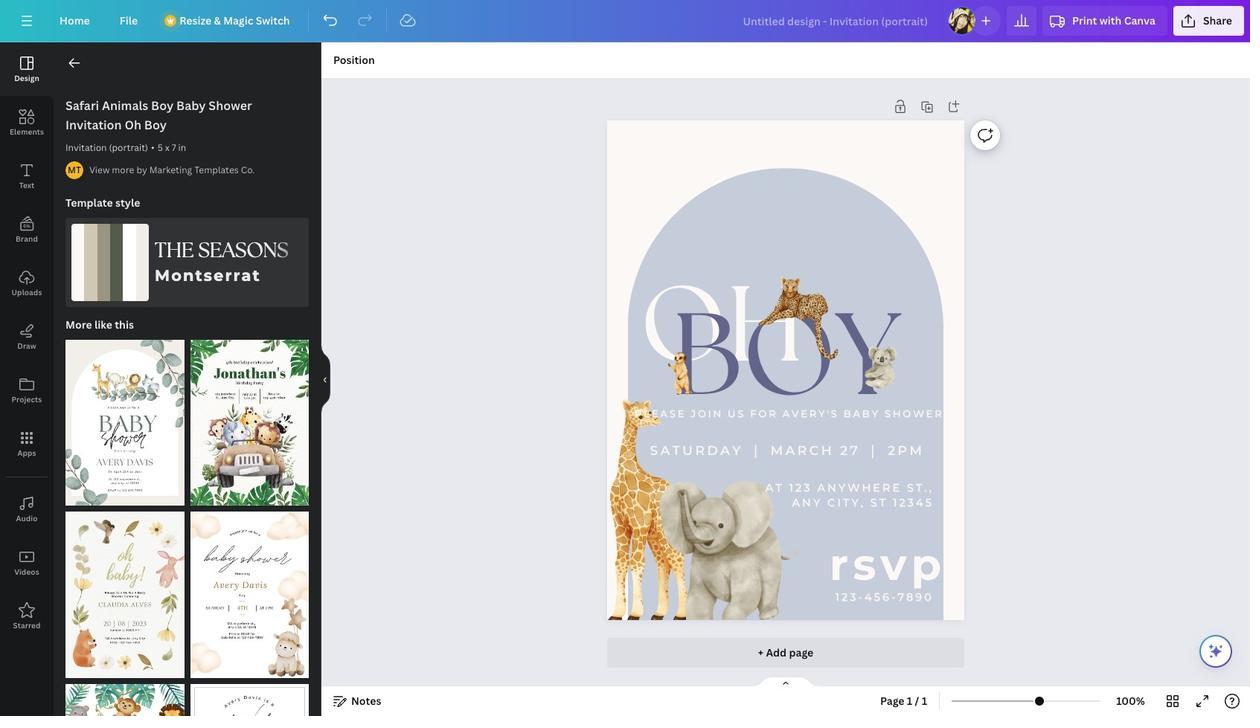 Task type: describe. For each thing, give the bounding box(es) containing it.
text button
[[0, 150, 54, 203]]

wild one safari first birthday invitation image
[[190, 685, 309, 717]]

for
[[750, 408, 778, 420]]

aesthetic gender neutral baby shower invitation with lamb group
[[190, 503, 309, 679]]

st
[[870, 496, 888, 510]]

&
[[214, 13, 221, 28]]

2 invitation from the top
[[65, 141, 107, 154]]

green aesthetic minimalist animals birthdar invitation group
[[190, 331, 309, 506]]

wild one safari first birthday invitation group
[[190, 676, 309, 717]]

at
[[765, 482, 784, 495]]

oh
[[125, 117, 141, 133]]

123
[[789, 482, 812, 495]]

any
[[792, 496, 822, 510]]

style
[[115, 196, 140, 210]]

7
[[172, 141, 176, 154]]

aesthetic gender neutral baby shower invitation with lamb image
[[190, 512, 309, 679]]

starred button
[[0, 590, 54, 644]]

uploads button
[[0, 257, 54, 310]]

shower inside the safari animals boy baby shower invitation oh boy
[[209, 97, 252, 114]]

elements
[[10, 127, 44, 137]]

main menu bar
[[0, 0, 1250, 42]]

add
[[766, 646, 787, 660]]

print with canva button
[[1043, 6, 1167, 36]]

switch
[[256, 13, 290, 28]]

oh
[[640, 265, 804, 385]]

456-
[[865, 591, 898, 604]]

print
[[1072, 13, 1097, 28]]

the
[[155, 239, 194, 263]]

apps button
[[0, 417, 54, 471]]

/
[[915, 694, 919, 708]]

notes
[[351, 694, 381, 708]]

1 1 from the left
[[907, 694, 913, 708]]

1 horizontal spatial baby
[[844, 408, 880, 420]]

saturday │ march 27 │ 2pm
[[650, 442, 924, 458]]

view
[[89, 164, 110, 176]]

magic
[[223, 13, 253, 28]]

page 1 / 1
[[880, 694, 927, 708]]

starred
[[13, 621, 41, 631]]

page
[[789, 646, 814, 660]]

side panel tab list
[[0, 42, 54, 644]]

file
[[120, 13, 138, 28]]

st.,
[[907, 482, 934, 495]]

design button
[[0, 42, 54, 96]]

canva assistant image
[[1207, 643, 1225, 661]]

resize & magic switch button
[[156, 6, 302, 36]]

5 x 7 in
[[158, 141, 186, 154]]

projects button
[[0, 364, 54, 417]]

+ add page
[[758, 646, 814, 660]]

+
[[758, 646, 764, 660]]

2 │ from the left
[[866, 442, 882, 458]]

the seasons montserrat
[[155, 239, 289, 285]]

more like this
[[65, 318, 134, 332]]

view more by marketing templates co. button
[[89, 163, 255, 178]]

anywhere
[[817, 482, 902, 495]]

please
[[635, 408, 686, 420]]

100%
[[1116, 694, 1145, 708]]

more
[[112, 164, 134, 176]]

share
[[1203, 13, 1232, 28]]

apps
[[17, 448, 36, 458]]

123-456-7890
[[835, 591, 934, 604]]

templates
[[194, 164, 239, 176]]

in
[[178, 141, 186, 154]]

marketing
[[149, 164, 192, 176]]

invitation (portrait)
[[65, 141, 148, 154]]

by
[[136, 164, 147, 176]]

text
[[19, 180, 34, 191]]

canva
[[1124, 13, 1156, 28]]

file button
[[108, 6, 150, 36]]

animals
[[102, 97, 148, 114]]

template style
[[65, 196, 140, 210]]

boy
[[672, 290, 900, 421]]

brand
[[16, 234, 38, 244]]

marketing templates co. element
[[65, 161, 83, 179]]

x
[[165, 141, 169, 154]]



Task type: vqa. For each thing, say whether or not it's contained in the screenshot.
Resize
yes



Task type: locate. For each thing, give the bounding box(es) containing it.
0 horizontal spatial 1
[[907, 694, 913, 708]]

baby up in
[[176, 97, 206, 114]]

1 horizontal spatial 1
[[922, 694, 927, 708]]

audio
[[16, 513, 38, 524]]

us
[[728, 408, 746, 420]]

brand button
[[0, 203, 54, 257]]

baby inside the safari animals boy baby shower invitation oh boy
[[176, 97, 206, 114]]

│ down 'for'
[[749, 442, 765, 458]]

0 vertical spatial boy
[[151, 97, 174, 114]]

cream green watercolor baby shower honoring invitation image
[[65, 512, 184, 679]]

march
[[771, 442, 834, 458]]

design
[[14, 73, 39, 83]]

videos
[[14, 567, 39, 577]]

100% button
[[1107, 690, 1155, 714]]

marketing templates co. image
[[65, 161, 83, 179]]

1 horizontal spatial shower
[[885, 408, 944, 420]]

invitation up marketing templates co. element
[[65, 141, 107, 154]]

│ right 27
[[866, 442, 882, 458]]

print with canva
[[1072, 13, 1156, 28]]

seasons
[[198, 239, 289, 263]]

0 horizontal spatial baby
[[176, 97, 206, 114]]

1
[[907, 694, 913, 708], [922, 694, 927, 708]]

12345
[[893, 496, 934, 510]]

join
[[691, 408, 723, 420]]

2pm
[[888, 442, 924, 458]]

1 vertical spatial shower
[[885, 408, 944, 420]]

videos button
[[0, 537, 54, 590]]

hide image
[[321, 344, 330, 415]]

boy right animals
[[151, 97, 174, 114]]

avery's
[[782, 408, 839, 420]]

baby up 27
[[844, 408, 880, 420]]

shower up 2pm in the bottom right of the page
[[885, 408, 944, 420]]

greenery safari baby shower invitation image
[[65, 340, 184, 506]]

invitation
[[65, 117, 122, 133], [65, 141, 107, 154]]

this
[[115, 318, 134, 332]]

safari
[[65, 97, 99, 114]]

5
[[158, 141, 163, 154]]

safari animals boy baby shower invitation oh boy
[[65, 97, 252, 133]]

page
[[880, 694, 905, 708]]

montserrat
[[155, 266, 261, 285]]

saturday
[[650, 442, 743, 458]]

0 vertical spatial shower
[[209, 97, 252, 114]]

resize & magic switch
[[179, 13, 290, 28]]

1 right / at the bottom
[[922, 694, 927, 708]]

audio button
[[0, 483, 54, 537]]

0 vertical spatial invitation
[[65, 117, 122, 133]]

0 horizontal spatial │
[[749, 442, 765, 458]]

more
[[65, 318, 92, 332]]

resize
[[179, 13, 211, 28]]

1 │ from the left
[[749, 442, 765, 458]]

0 horizontal spatial shower
[[209, 97, 252, 114]]

green aesthetic minimalist animals birthdar invitation image
[[190, 340, 309, 506]]

like
[[94, 318, 112, 332]]

elements button
[[0, 96, 54, 150]]

rsvp
[[830, 538, 946, 591]]

1 vertical spatial boy
[[144, 117, 167, 133]]

greenery safari baby shower invitation group
[[65, 331, 184, 506]]

template
[[65, 196, 113, 210]]

with
[[1100, 13, 1122, 28]]

notes button
[[327, 690, 387, 714]]

7890
[[898, 591, 934, 604]]

city,
[[827, 496, 865, 510]]

1 invitation from the top
[[65, 117, 122, 133]]

Design title text field
[[731, 6, 941, 36]]

invitation down safari
[[65, 117, 122, 133]]

27
[[840, 442, 860, 458]]

watercolor greenery nature tropical animals 4th birthday photo invitation card image
[[65, 685, 184, 717]]

2 1 from the left
[[922, 694, 927, 708]]

1 vertical spatial baby
[[844, 408, 880, 420]]

position button
[[327, 48, 381, 72]]

1 horizontal spatial │
[[866, 442, 882, 458]]

(portrait)
[[109, 141, 148, 154]]

uploads
[[12, 287, 42, 298]]

projects
[[12, 394, 42, 405]]

1 vertical spatial invitation
[[65, 141, 107, 154]]

cream green watercolor baby shower honoring invitation group
[[65, 503, 184, 679]]

show pages image
[[750, 676, 822, 688]]

baby
[[176, 97, 206, 114], [844, 408, 880, 420]]

home link
[[48, 6, 102, 36]]

draw
[[17, 341, 36, 351]]

watercolor greenery nature tropical animals 4th birthday photo invitation card group
[[65, 676, 184, 717]]

│
[[749, 442, 765, 458], [866, 442, 882, 458]]

home
[[60, 13, 90, 28]]

share button
[[1173, 6, 1244, 36]]

123-
[[835, 591, 865, 604]]

position
[[333, 53, 375, 67]]

+ add page button
[[607, 638, 964, 668]]

boy right oh
[[144, 117, 167, 133]]

at 123 anywhere st., any city, st 12345
[[765, 482, 934, 510]]

please join us for avery's baby shower
[[635, 408, 944, 420]]

shower
[[209, 97, 252, 114], [885, 408, 944, 420]]

boy
[[151, 97, 174, 114], [144, 117, 167, 133]]

view more by marketing templates co.
[[89, 164, 255, 176]]

0 vertical spatial baby
[[176, 97, 206, 114]]

shower up templates
[[209, 97, 252, 114]]

co.
[[241, 164, 255, 176]]

1 left / at the bottom
[[907, 694, 913, 708]]

invitation inside the safari animals boy baby shower invitation oh boy
[[65, 117, 122, 133]]



